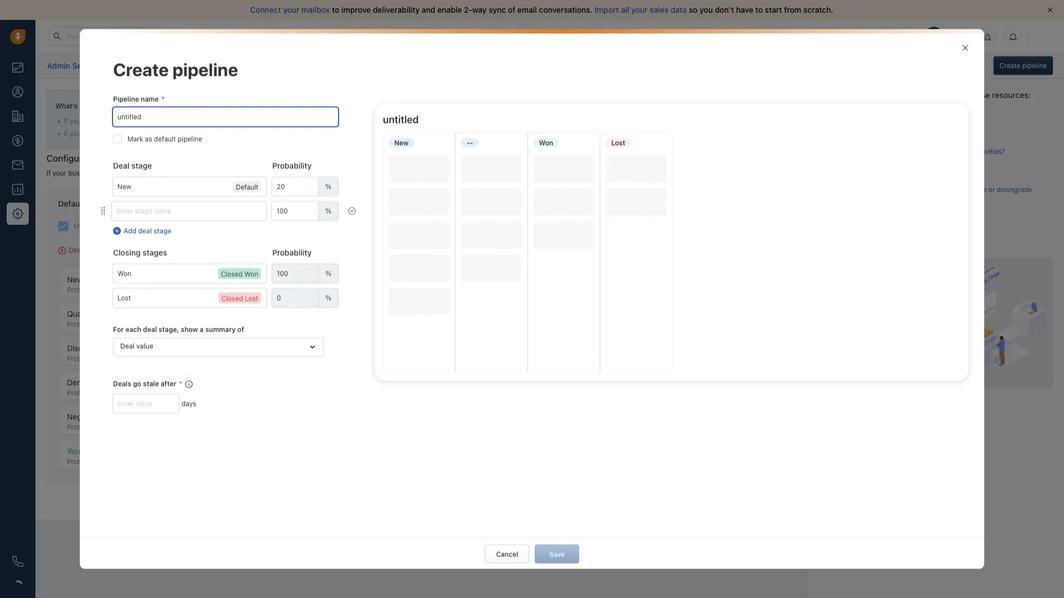Task type: vqa. For each thing, say whether or not it's contained in the screenshot.


Task type: describe. For each thing, give the bounding box(es) containing it.
sales down what's special about pipelines in freshsales?
[[128, 117, 144, 125]]

0 horizontal spatial in
[[155, 102, 161, 110]]

2 horizontal spatial for
[[942, 148, 951, 156]]

you're
[[70, 130, 89, 137]]

"default"
[[913, 148, 940, 156]]

enter stage name field up add deal stage
[[112, 202, 267, 221]]

store
[[310, 130, 326, 137]]

need help configuring your settings? try these resources:
[[819, 91, 1031, 100]]

what's new image
[[984, 33, 992, 41]]

deal go stale after 30 days
[[69, 246, 153, 254]]

email
[[518, 5, 537, 14]]

mark inside if you have different sales processes, with unique deal journeys, you can create multiple pipelines to accurately capture each sales process. if you're bulk importing deals from another crm, and you need one pipeline to store all these deals, you can mark the pipeline as "default".
[[403, 130, 419, 137]]

1 horizontal spatial admin
[[953, 148, 972, 156]]

new for new
[[395, 139, 409, 147]]

0 vertical spatial in
[[805, 32, 811, 40]]

your right the 'import' at top right
[[632, 5, 648, 14]]

qualification probability : 30%
[[67, 310, 120, 328]]

data
[[671, 5, 687, 14]]

multiple inside configure pipeline if your business has multiple sales processes, create custom pipelines for each process. you can have unique deal stages, set probabilities for each stage, and also specify when deals should go stale. learn more
[[111, 169, 136, 177]]

0 vertical spatial from
[[785, 5, 802, 14]]

1 horizontal spatial all
[[621, 5, 630, 14]]

deal for deal stage
[[113, 161, 129, 171]]

pipelines inside configure pipeline if your business has multiple sales processes, create custom pipelines for each process. you can have unique deal stages, set probabilities for each stage, and also specify when deals should go stale. learn more
[[238, 169, 266, 177]]

for
[[113, 326, 124, 334]]

1 vertical spatial if
[[64, 130, 68, 137]]

don't
[[715, 5, 735, 14]]

--
[[467, 139, 473, 147]]

what
[[830, 186, 847, 194]]

: for new
[[102, 286, 104, 294]]

to right mailbox
[[332, 5, 340, 14]]

delete
[[936, 186, 955, 194]]

1 vertical spatial stage
[[154, 227, 172, 235]]

negotiation
[[67, 413, 109, 422]]

processes, inside if you have different sales processes, with unique deal journeys, you can create multiple pipelines to accurately capture each sales process. if you're bulk importing deals from another crm, and you need one pipeline to store all these deals, you can mark the pipeline as "default".
[[146, 117, 180, 125]]

deal for deal value
[[120, 343, 135, 350]]

% for closed won
[[325, 270, 332, 278]]

won for won probability : 100%
[[67, 447, 83, 456]]

deal inside configure pipeline if your business has multiple sales processes, create custom pipelines for each process. you can have unique deal stages, set probabilities for each stage, and also specify when deals should go stale. learn more
[[391, 169, 404, 177]]

30%
[[105, 321, 120, 328]]

each right for
[[126, 326, 141, 334]]

probabilities
[[442, 169, 481, 177]]

as right mark
[[145, 135, 152, 143]]

each right probabilities at left
[[493, 169, 508, 177]]

1 horizontal spatial and
[[422, 5, 436, 14]]

100%
[[105, 458, 123, 466]]

plans
[[881, 32, 898, 40]]

set
[[431, 169, 440, 177]]

explore plans
[[855, 32, 898, 40]]

freshsales?
[[163, 102, 201, 110]]

multiple inside if you have different sales processes, with unique deal journeys, you can create multiple pipelines to accurately capture each sales process. if you're bulk importing deals from another crm, and you need one pipeline to store all these deals, you can mark the pipeline as "default".
[[314, 117, 339, 125]]

special
[[80, 102, 102, 110]]

settings
[[72, 61, 103, 70]]

0 horizontal spatial create pipeline
[[113, 59, 238, 80]]

unique inside configure pipeline if your business has multiple sales processes, create custom pipelines for each process. you can have unique deal stages, set probabilities for each stage, and also specify when deals should go stale. learn more
[[368, 169, 389, 177]]

pipeline for configure
[[89, 153, 122, 164]]

you inside what happens to deals when you delete a pipeline or downgrade plans?
[[923, 186, 934, 194]]

what's special about pipelines in freshsales?
[[55, 102, 201, 110]]

probability for demo
[[67, 389, 100, 397]]

configure pipeline if your business has multiple sales processes, create custom pipelines for each process. you can have unique deal stages, set probabilities for each stage, and also specify when deals should go stale. learn more
[[47, 153, 709, 177]]

1 horizontal spatial create
[[334, 353, 351, 360]]

enter stage name field for default
[[113, 178, 267, 196]]

demo
[[67, 378, 88, 388]]

journeys,
[[235, 117, 264, 125]]

: for qualification
[[102, 321, 104, 328]]

also
[[545, 169, 558, 177]]

you left need at the top left of the page
[[232, 130, 243, 137]]

learn
[[673, 169, 691, 177]]

try
[[956, 91, 968, 100]]

to up 'deals,'
[[371, 117, 377, 125]]

pipeline for default
[[87, 199, 116, 208]]

phone image
[[12, 557, 23, 568]]

to left the start
[[756, 5, 763, 14]]

0 horizontal spatial admin
[[47, 61, 70, 70]]

explore plans link
[[849, 29, 904, 43]]

mark
[[128, 135, 143, 143]]

0 vertical spatial *
[[162, 95, 165, 103]]

60%
[[105, 389, 120, 397]]

closing
[[113, 249, 141, 258]]

negotiation probability : 80%
[[67, 413, 120, 432]]

connect your mailbox link
[[250, 5, 332, 14]]

stale.
[[654, 169, 671, 177]]

has
[[98, 169, 109, 177]]

different
[[100, 117, 126, 125]]

what happens to deals when you delete a pipeline or downgrade plans?
[[830, 186, 1033, 203]]

closed for closed lost
[[221, 295, 243, 303]]

to right 'how'
[[846, 148, 852, 156]]

these inside if you have different sales processes, with unique deal journeys, you can create multiple pipelines to accurately capture each sales process. if you're bulk importing deals from another crm, and you need one pipeline to store all these deals, you can mark the pipeline as "default".
[[337, 130, 355, 137]]

0 vertical spatial a
[[872, 148, 875, 156]]

deals inside if you have different sales processes, with unique deal journeys, you can create multiple pipelines to accurately capture each sales process. if you're bulk importing deals from another crm, and you need one pipeline to store all these deals, you can mark the pipeline as "default".
[[138, 130, 155, 137]]

2 horizontal spatial have
[[737, 5, 754, 14]]

start
[[765, 5, 783, 14]]

configuring
[[858, 91, 900, 100]]

need
[[245, 130, 260, 137]]

pipelines
[[126, 60, 159, 69]]

2 vertical spatial days
[[182, 400, 196, 408]]

after for 30
[[111, 246, 126, 254]]

connect your mailbox to improve deliverability and enable 2-way sync of email conversations. import all your sales data so you don't have to start from scratch.
[[250, 5, 834, 14]]

1 vertical spatial won
[[245, 270, 259, 278]]

explore
[[855, 32, 879, 40]]

0 vertical spatial pipelines
[[124, 102, 153, 110]]

what happens to deals when you delete a pipeline or downgrade plans? link
[[830, 186, 1033, 203]]

custom
[[213, 169, 236, 177]]

won probability : 100%
[[67, 447, 123, 466]]

1 vertical spatial mark
[[854, 148, 870, 156]]

closing stages
[[113, 249, 167, 258]]

create pipeline inside create pipeline button
[[1000, 62, 1048, 70]]

enter stage name field for closed lost
[[113, 289, 267, 308]]

1 vertical spatial lost
[[245, 295, 259, 303]]

demo probability : 60%
[[67, 378, 120, 397]]

: for negotiation
[[102, 424, 104, 432]]

unique inside if you have different sales processes, with unique deal journeys, you can create multiple pipelines to accurately capture each sales process. if you're bulk importing deals from another crm, and you need one pipeline to store all these deals, you can mark the pipeline as "default".
[[197, 117, 218, 125]]

Enter a name field
[[113, 108, 338, 127]]

your left mailbox
[[283, 5, 300, 14]]

enable
[[438, 5, 462, 14]]

discovery probability : 40%
[[67, 344, 120, 363]]

0 vertical spatial if
[[64, 117, 68, 125]]

should
[[622, 169, 643, 177]]

phone element
[[7, 551, 29, 573]]

Search your CRM... text field
[[49, 27, 160, 46]]

to left store
[[302, 130, 308, 137]]

container_wx8msf4aqz5i3rn1 image inside deal value dropdown button
[[309, 344, 317, 352]]

cancel button
[[485, 545, 530, 564]]

each left the you
[[279, 169, 294, 177]]

pipeline name *
[[113, 95, 165, 103]]

discovery
[[67, 344, 102, 353]]

0 horizontal spatial can
[[279, 117, 290, 125]]

all inside if you have different sales processes, with unique deal journeys, you can create multiple pipelines to accurately capture each sales process. if you're bulk importing deals from another crm, and you need one pipeline to store all these deals, you can mark the pipeline as "default".
[[328, 130, 335, 137]]

name
[[141, 95, 159, 103]]

show
[[181, 326, 198, 334]]

conversations.
[[539, 5, 593, 14]]

days for deal go stale after 30 days
[[138, 246, 153, 254]]

way
[[472, 5, 487, 14]]

pipeline inside create pipeline button
[[1023, 62, 1048, 70]]

improve
[[342, 5, 371, 14]]

0 vertical spatial of
[[508, 5, 516, 14]]

you up you're
[[70, 117, 81, 125]]

a inside what happens to deals when you delete a pipeline or downgrade plans?
[[957, 186, 961, 194]]

save button
[[535, 545, 579, 564]]

1 horizontal spatial *
[[179, 381, 182, 388]]

plans?
[[830, 195, 850, 203]]

0 vertical spatial these
[[970, 91, 991, 100]]

how
[[830, 148, 844, 156]]

1 horizontal spatial for
[[483, 169, 491, 177]]

when inside what happens to deals when you delete a pipeline or downgrade plans?
[[904, 186, 921, 194]]

0 horizontal spatial create
[[113, 59, 169, 80]]

you up one
[[266, 117, 277, 125]]

add deal stage
[[124, 227, 172, 235]]

: for demo
[[102, 389, 104, 397]]

connect
[[250, 5, 281, 14]]



Task type: locate. For each thing, give the bounding box(es) containing it.
1 horizontal spatial new
[[395, 139, 409, 147]]

mark left the
[[403, 130, 419, 137]]

21
[[812, 32, 819, 40]]

% button
[[100, 202, 360, 221]]

6 : from the top
[[102, 458, 104, 466]]

if you have different sales processes, with unique deal journeys, you can create multiple pipelines to accurately capture each sales process. if you're bulk importing deals from another crm, and you need one pipeline to store all these deals, you can mark the pipeline as "default".
[[64, 117, 501, 137]]

have right the you
[[351, 169, 366, 177]]

% for default
[[325, 183, 332, 191]]

0 vertical spatial multiple
[[314, 117, 339, 125]]

a right delete
[[957, 186, 961, 194]]

Enter stage name field
[[113, 178, 267, 196], [112, 202, 267, 221], [113, 265, 267, 283], [113, 289, 267, 308]]

0 horizontal spatial of
[[238, 326, 244, 334]]

: inside qualification probability : 30%
[[102, 321, 104, 328]]

go inside configure pipeline if your business has multiple sales processes, create custom pipelines for each process. you can have unique deal stages, set probabilities for each stage, and also specify when deals should go stale. learn more
[[644, 169, 652, 177]]

1 vertical spatial all
[[328, 130, 335, 137]]

mailbox
[[302, 5, 330, 14]]

container_wx8msf4aqz5i3rn1 image
[[962, 44, 970, 52], [100, 208, 107, 215], [113, 227, 121, 235], [309, 344, 317, 352]]

have right don't
[[737, 5, 754, 14]]

0 vertical spatial create
[[292, 117, 312, 125]]

a right show
[[200, 326, 204, 334]]

help
[[840, 91, 856, 100]]

2 horizontal spatial create
[[1000, 62, 1021, 70]]

won for won
[[539, 139, 554, 147]]

0 horizontal spatial a
[[200, 326, 204, 334]]

0 horizontal spatial for
[[268, 169, 277, 177]]

these
[[970, 91, 991, 100], [337, 130, 355, 137]]

1 horizontal spatial default
[[154, 135, 176, 143]]

1 horizontal spatial deals
[[603, 169, 620, 177]]

all right the 'import' at top right
[[621, 5, 630, 14]]

1 vertical spatial process.
[[296, 169, 323, 177]]

as right marked
[[99, 222, 106, 230]]

after for *
[[161, 381, 177, 388]]

*
[[162, 95, 165, 103], [179, 381, 182, 388]]

deal value button
[[113, 338, 324, 357]]

0 vertical spatial go
[[644, 169, 652, 177]]

* down deal value dropdown button
[[179, 381, 182, 388]]

: left 30%
[[102, 321, 104, 328]]

downgrade
[[998, 186, 1033, 194]]

1 vertical spatial deal
[[69, 246, 83, 254]]

1 horizontal spatial stage
[[154, 227, 172, 235]]

create inside button
[[1000, 62, 1021, 70]]

cancel
[[496, 551, 518, 559]]

you left delete
[[923, 186, 934, 194]]

0 horizontal spatial go
[[85, 246, 93, 254]]

% for closed lost
[[325, 295, 332, 302]]

0 vertical spatial process.
[[474, 117, 501, 125]]

pipelines inside if you have different sales processes, with unique deal journeys, you can create multiple pipelines to accurately capture each sales process. if you're bulk importing deals from another crm, and you need one pipeline to store all these deals, you can mark the pipeline as "default".
[[341, 117, 369, 125]]

1 vertical spatial go
[[85, 246, 93, 254]]

ends
[[789, 32, 804, 40]]

if down configure
[[47, 169, 51, 177]]

deals,
[[356, 130, 375, 137]]

default up deal go stale after 30 days
[[108, 222, 130, 230]]

stale for deals
[[143, 381, 159, 388]]

0 vertical spatial default
[[154, 135, 176, 143]]

deals
[[113, 381, 131, 388]]

probability for new
[[67, 286, 100, 294]]

0 horizontal spatial have
[[83, 117, 98, 125]]

each inside if you have different sales processes, with unique deal journeys, you can create multiple pipelines to accurately capture each sales process. if you're bulk importing deals from another crm, and you need one pipeline to store all these deals, you can mark the pipeline as "default".
[[439, 117, 454, 125]]

default for default
[[236, 183, 259, 191]]

create pipeline button
[[994, 56, 1054, 75]]

when inside configure pipeline if your business has multiple sales processes, create custom pipelines for each process. you can have unique deal stages, set probabilities for each stage, and also specify when deals should go stale. learn more
[[584, 169, 601, 177]]

scratch.
[[804, 5, 834, 14]]

process. inside if you have different sales processes, with unique deal journeys, you can create multiple pipelines to accurately capture each sales process. if you're bulk importing deals from another crm, and you need one pipeline to store all these deals, you can mark the pipeline as "default".
[[474, 117, 501, 125]]

and
[[422, 5, 436, 14], [218, 130, 230, 137], [532, 169, 543, 177]]

deliverability
[[373, 5, 420, 14]]

have up bulk
[[83, 117, 98, 125]]

of right sync
[[508, 5, 516, 14]]

admin left activities?
[[953, 148, 972, 156]]

4 : from the top
[[102, 389, 104, 397]]

have
[[737, 5, 754, 14], [83, 117, 98, 125], [351, 169, 366, 177]]

stale up enter value 'field' at the left bottom of the page
[[143, 381, 159, 388]]

deal down marked
[[69, 246, 83, 254]]

for each deal stage, show a summary of
[[113, 326, 244, 334]]

0 horizontal spatial create
[[192, 169, 211, 177]]

default for default pipeline
[[58, 199, 85, 208]]

deals right happens
[[885, 186, 902, 194]]

% inside button
[[325, 207, 332, 215]]

in left 21
[[805, 32, 811, 40]]

* right name
[[162, 95, 165, 103]]

0 vertical spatial processes,
[[146, 117, 180, 125]]

resources:
[[993, 91, 1031, 100]]

deal left the stages,
[[391, 169, 404, 177]]

as left "default"
[[904, 148, 911, 156]]

new up qualification
[[67, 275, 83, 284]]

have inside configure pipeline if your business has multiple sales processes, create custom pipelines for each process. you can have unique deal stages, set probabilities for each stage, and also specify when deals should go stale. learn more
[[351, 169, 366, 177]]

probability inside 'discovery probability : 40%'
[[67, 355, 100, 363]]

go
[[644, 169, 652, 177], [85, 246, 93, 254], [133, 381, 141, 388]]

lost
[[612, 139, 626, 147], [245, 295, 259, 303]]

sales
[[650, 5, 669, 14], [128, 117, 144, 125], [456, 117, 472, 125], [138, 169, 154, 177]]

None field
[[272, 178, 338, 196], [272, 202, 338, 221], [272, 265, 338, 283], [272, 289, 338, 308], [272, 178, 338, 196], [272, 202, 338, 221], [272, 265, 338, 283], [272, 289, 338, 308]]

0 horizontal spatial after
[[111, 246, 126, 254]]

1 vertical spatial closed
[[221, 295, 243, 303]]

: for discovery
[[102, 355, 104, 363]]

0 vertical spatial won
[[539, 139, 554, 147]]

won
[[539, 139, 554, 147], [245, 270, 259, 278], [67, 447, 83, 456]]

0 horizontal spatial these
[[337, 130, 355, 137]]

1 horizontal spatial lost
[[612, 139, 626, 147]]

create left custom
[[192, 169, 211, 177]]

1 vertical spatial unique
[[368, 169, 389, 177]]

if left you're
[[64, 130, 68, 137]]

add
[[124, 227, 136, 235]]

1 vertical spatial a
[[957, 186, 961, 194]]

2 - from the left
[[470, 139, 473, 147]]

2 vertical spatial and
[[532, 169, 543, 177]]

2 horizontal spatial go
[[644, 169, 652, 177]]

go for deals go stale after *
[[133, 381, 141, 388]]

2 % from the top
[[325, 207, 332, 215]]

pipeline inside configure pipeline if your business has multiple sales processes, create custom pipelines for each process. you can have unique deal stages, set probabilities for each stage, and also specify when deals should go stale. learn more
[[89, 153, 122, 164]]

your inside configure pipeline if your business has multiple sales processes, create custom pipelines for each process. you can have unique deal stages, set probabilities for each stage, and also specify when deals should go stale. learn more
[[53, 169, 66, 177]]

0 horizontal spatial unique
[[197, 117, 218, 125]]

admin settings link
[[47, 57, 104, 74]]

0 horizontal spatial stage
[[132, 161, 152, 171]]

when left delete
[[904, 186, 921, 194]]

probability for won
[[67, 458, 100, 466]]

2 horizontal spatial can
[[390, 130, 401, 137]]

you right 'deals,'
[[377, 130, 388, 137]]

and inside if you have different sales processes, with unique deal journeys, you can create multiple pipelines to accurately capture each sales process. if you're bulk importing deals from another crm, and you need one pipeline to store all these deals, you can mark the pipeline as "default".
[[218, 130, 230, 137]]

0 vertical spatial lost
[[612, 139, 626, 147]]

default for mark
[[154, 135, 176, 143]]

container_wx8msf4aqz5i3rn1 image inside % button
[[100, 208, 107, 215]]

mark as default pipeline
[[128, 135, 202, 143]]

2 vertical spatial can
[[338, 169, 349, 177]]

you
[[325, 169, 336, 177]]

container_wx8msf4aqz5i3rn1 image
[[348, 208, 356, 215], [185, 381, 193, 389]]

1 vertical spatial processes,
[[156, 169, 190, 177]]

default up marked
[[58, 199, 85, 208]]

0 horizontal spatial all
[[328, 130, 335, 137]]

after up enter value 'field' at the left bottom of the page
[[161, 381, 177, 388]]

go for deal go stale after 30 days
[[85, 246, 93, 254]]

close image
[[1048, 7, 1054, 13]]

to inside what happens to deals when you delete a pipeline or downgrade plans?
[[877, 186, 883, 194]]

untitled
[[383, 114, 419, 126]]

5 : from the top
[[102, 424, 104, 432]]

another
[[173, 130, 197, 137]]

the
[[421, 130, 431, 137]]

learn more link
[[673, 169, 709, 177]]

0 horizontal spatial days
[[138, 246, 153, 254]]

closed down closed won
[[221, 295, 243, 303]]

deal
[[113, 161, 129, 171], [69, 246, 83, 254], [120, 343, 135, 350]]

0 horizontal spatial from
[[157, 130, 171, 137]]

: inside 'discovery probability : 40%'
[[102, 355, 104, 363]]

deal right add
[[138, 227, 152, 235]]

deals inside what happens to deals when you delete a pipeline or downgrade plans?
[[885, 186, 902, 194]]

pipeline left name
[[113, 95, 139, 103]]

send email image
[[955, 32, 963, 41]]

unique left the stages,
[[368, 169, 389, 177]]

1 horizontal spatial process.
[[474, 117, 501, 125]]

0 vertical spatial pipeline
[[113, 95, 139, 103]]

from
[[785, 5, 802, 14], [157, 130, 171, 137]]

1 vertical spatial when
[[904, 186, 921, 194]]

container_wx8msf4aqz5i3rn1 image inside % button
[[348, 208, 356, 215]]

2 horizontal spatial days
[[821, 32, 834, 40]]

0 vertical spatial all
[[621, 5, 630, 14]]

probability for negotiation
[[67, 424, 100, 432]]

2 vertical spatial pipeline
[[87, 199, 116, 208]]

1 % from the top
[[325, 183, 332, 191]]

deal inside dropdown button
[[120, 343, 135, 350]]

1 vertical spatial and
[[218, 130, 230, 137]]

deal up value
[[143, 326, 157, 334]]

0 horizontal spatial new
[[67, 275, 83, 284]]

create up store
[[292, 117, 312, 125]]

deals go stale after *
[[113, 381, 182, 388]]

1 vertical spatial stage,
[[159, 326, 179, 334]]

in left freshsales?
[[155, 102, 161, 110]]

pipeline inside what happens to deals when you delete a pipeline or downgrade plans?
[[963, 186, 987, 194]]

1 vertical spatial deals
[[603, 169, 620, 177]]

need
[[819, 91, 838, 100]]

enter stage name field down stages
[[113, 265, 267, 283]]

1 horizontal spatial go
[[133, 381, 141, 388]]

1 : from the top
[[102, 286, 104, 294]]

stage, left show
[[159, 326, 179, 334]]

enter stage name field for closed won
[[113, 265, 267, 283]]

-
[[467, 139, 470, 147], [470, 139, 473, 147]]

3 % from the top
[[325, 270, 332, 278]]

1 horizontal spatial won
[[245, 270, 259, 278]]

container_wx8msf4aqz5i3rn1 image down configure pipeline if your business has multiple sales processes, create custom pipelines for each process. you can have unique deal stages, set probabilities for each stage, and also specify when deals should go stale. learn more
[[348, 208, 356, 215]]

new down accurately
[[395, 139, 409, 147]]

pipeline
[[113, 95, 139, 103], [89, 153, 122, 164], [87, 199, 116, 208]]

2 vertical spatial deal
[[120, 343, 135, 350]]

default down custom
[[236, 183, 259, 191]]

0 vertical spatial when
[[584, 169, 601, 177]]

80%
[[105, 424, 120, 432]]

0 horizontal spatial won
[[67, 447, 83, 456]]

closed for closed won
[[221, 270, 243, 278]]

activities?
[[974, 148, 1006, 156]]

probability inside qualification probability : 30%
[[67, 321, 100, 328]]

create inside if you have different sales processes, with unique deal journeys, you can create multiple pipelines to accurately capture each sales process. if you're bulk importing deals from another crm, and you need one pipeline to store all these deals, you can mark the pipeline as "default".
[[292, 117, 312, 125]]

30
[[128, 246, 136, 254]]

: for won
[[102, 458, 104, 466]]

marked as default pipeline
[[74, 222, 156, 230]]

from left another
[[157, 130, 171, 137]]

0 vertical spatial deal
[[113, 161, 129, 171]]

sales left data at the right top
[[650, 5, 669, 14]]

days
[[821, 32, 834, 40], [138, 246, 153, 254], [182, 400, 196, 408]]

for right "default"
[[942, 148, 951, 156]]

probability inside demo probability : 60%
[[67, 389, 100, 397]]

2 vertical spatial a
[[200, 326, 204, 334]]

deal inside if you have different sales processes, with unique deal journeys, you can create multiple pipelines to accurately capture each sales process. if you're bulk importing deals from another crm, and you need one pipeline to store all these deals, you can mark the pipeline as "default".
[[220, 117, 233, 125]]

so
[[689, 5, 698, 14]]

process. left the you
[[296, 169, 323, 177]]

mark right 'how'
[[854, 148, 870, 156]]

0 vertical spatial deals
[[138, 130, 155, 137]]

lost up should
[[612, 139, 626, 147]]

as left '"default".'
[[459, 130, 466, 137]]

2 vertical spatial have
[[351, 169, 366, 177]]

default for marked
[[108, 222, 130, 230]]

1 vertical spatial pipelines
[[341, 117, 369, 125]]

deal left value
[[120, 343, 135, 350]]

stages
[[143, 249, 167, 258]]

trial
[[777, 32, 788, 40]]

2 vertical spatial if
[[47, 169, 51, 177]]

stage down mark
[[132, 161, 152, 171]]

process. up '"default".'
[[474, 117, 501, 125]]

if inside configure pipeline if your business has multiple sales processes, create custom pipelines for each process. you can have unique deal stages, set probabilities for each stage, and also specify when deals should go stale. learn more
[[47, 169, 51, 177]]

create pipeline inside create pipeline link
[[334, 353, 374, 360]]

: inside demo probability : 60%
[[102, 389, 104, 397]]

0 horizontal spatial pipelines
[[124, 102, 153, 110]]

2 horizontal spatial a
[[957, 186, 961, 194]]

3 : from the top
[[102, 355, 104, 363]]

in
[[805, 32, 811, 40], [155, 102, 161, 110]]

for down one
[[268, 169, 277, 177]]

sales up '"default".'
[[456, 117, 472, 125]]

create pipeline
[[113, 59, 238, 80], [1000, 62, 1048, 70], [334, 353, 374, 360]]

admin settings
[[47, 61, 103, 70]]

0 vertical spatial admin
[[47, 61, 70, 70]]

marked
[[74, 222, 97, 230]]

these right try
[[970, 91, 991, 100]]

about
[[104, 102, 123, 110]]

0 vertical spatial stage
[[132, 161, 152, 171]]

new for new probability : 20%
[[67, 275, 83, 284]]

1 vertical spatial after
[[161, 381, 177, 388]]

your down configure
[[53, 169, 66, 177]]

: left 40%
[[102, 355, 104, 363]]

processes, up mark as default pipeline
[[146, 117, 180, 125]]

1 vertical spatial admin
[[953, 148, 972, 156]]

deal right has
[[113, 161, 129, 171]]

: inside negotiation probability : 80%
[[102, 424, 104, 432]]

probability for qualification
[[67, 321, 100, 328]]

processes, down mark as default pipeline
[[156, 169, 190, 177]]

can down accurately
[[390, 130, 401, 137]]

won inside won probability : 100%
[[67, 447, 83, 456]]

bulk
[[91, 130, 104, 137]]

40%
[[105, 355, 120, 363]]

more
[[693, 169, 709, 177]]

processes, inside configure pipeline if your business has multiple sales processes, create custom pipelines for each process. you can have unique deal stages, set probabilities for each stage, and also specify when deals should go stale. learn more
[[156, 169, 190, 177]]

days for your trial ends in 21 days
[[821, 32, 834, 40]]

can right journeys,
[[279, 117, 290, 125]]

0 vertical spatial after
[[111, 246, 126, 254]]

stale for deal
[[94, 246, 110, 254]]

create pipeline link
[[256, 189, 452, 477]]

from inside if you have different sales processes, with unique deal journeys, you can create multiple pipelines to accurately capture each sales process. if you're bulk importing deals from another crm, and you need one pipeline to store all these deals, you can mark the pipeline as "default".
[[157, 130, 171, 137]]

4 % from the top
[[325, 295, 332, 302]]

a right 'how'
[[872, 148, 875, 156]]

default right mark
[[154, 135, 176, 143]]

and right "crm,"
[[218, 130, 230, 137]]

to
[[332, 5, 340, 14], [756, 5, 763, 14], [371, 117, 377, 125], [302, 130, 308, 137], [846, 148, 852, 156], [877, 186, 883, 194]]

and inside configure pipeline if your business has multiple sales processes, create custom pipelines for each process. you can have unique deal stages, set probabilities for each stage, and also specify when deals should go stale. learn more
[[532, 169, 543, 177]]

for
[[942, 148, 951, 156], [268, 169, 277, 177], [483, 169, 491, 177]]

of right the summary
[[238, 326, 244, 334]]

default
[[236, 183, 259, 191], [58, 199, 85, 208]]

probability inside negotiation probability : 80%
[[67, 424, 100, 432]]

2 : from the top
[[102, 321, 104, 328]]

stage, inside configure pipeline if your business has multiple sales processes, create custom pipelines for each process. you can have unique deal stages, set probabilities for each stage, and also specify when deals should go stale. learn more
[[510, 169, 530, 177]]

1 vertical spatial from
[[157, 130, 171, 137]]

Enter value field
[[113, 395, 179, 414]]

days right 21
[[821, 32, 834, 40]]

these left 'deals,'
[[337, 130, 355, 137]]

your
[[761, 32, 775, 40]]

closed lost
[[221, 295, 259, 303]]

1 horizontal spatial from
[[785, 5, 802, 14]]

after left 30
[[111, 246, 126, 254]]

go left stale.
[[644, 169, 652, 177]]

qualification
[[67, 310, 112, 319]]

all right store
[[328, 130, 335, 137]]

1 horizontal spatial unique
[[368, 169, 389, 177]]

to right happens
[[877, 186, 883, 194]]

0 vertical spatial days
[[821, 32, 834, 40]]

days right 30
[[138, 246, 153, 254]]

import all your sales data link
[[595, 5, 689, 14]]

1 horizontal spatial days
[[182, 400, 196, 408]]

0 vertical spatial mark
[[403, 130, 419, 137]]

deal left journeys,
[[220, 117, 233, 125]]

create inside configure pipeline if your business has multiple sales processes, create custom pipelines for each process. you can have unique deal stages, set probabilities for each stage, and also specify when deals should go stale. learn more
[[192, 169, 211, 177]]

admin left settings
[[47, 61, 70, 70]]

0 horizontal spatial process.
[[296, 169, 323, 177]]

go down marked
[[85, 246, 93, 254]]

1 vertical spatial can
[[390, 130, 401, 137]]

pipelines up 'deals,'
[[341, 117, 369, 125]]

1 vertical spatial default
[[58, 199, 85, 208]]

1 horizontal spatial pipelines
[[238, 169, 266, 177]]

days right enter value 'field' at the left bottom of the page
[[182, 400, 196, 408]]

0 vertical spatial stage,
[[510, 169, 530, 177]]

1 horizontal spatial can
[[338, 169, 349, 177]]

1 horizontal spatial create pipeline
[[334, 353, 374, 360]]

: left 80%
[[102, 424, 104, 432]]

save
[[550, 551, 565, 559]]

0 vertical spatial default
[[236, 183, 259, 191]]

how to mark a pipeline as "default" for admin activities?
[[830, 148, 1006, 156]]

process. inside configure pipeline if your business has multiple sales processes, create custom pipelines for each process. you can have unique deal stages, set probabilities for each stage, and also specify when deals should go stale. learn more
[[296, 169, 323, 177]]

stale left closing
[[94, 246, 110, 254]]

: inside won probability : 100%
[[102, 458, 104, 466]]

won up closed lost
[[245, 270, 259, 278]]

can right the you
[[338, 169, 349, 177]]

0 vertical spatial new
[[395, 139, 409, 147]]

: inside new probability : 20%
[[102, 286, 104, 294]]

new inside new probability : 20%
[[67, 275, 83, 284]]

happens
[[848, 186, 875, 194]]

how to mark a pipeline as "default" for admin activities? link
[[830, 148, 1006, 156]]

deals inside configure pipeline if your business has multiple sales processes, create custom pipelines for each process. you can have unique deal stages, set probabilities for each stage, and also specify when deals should go stale. learn more
[[603, 169, 620, 177]]

0 horizontal spatial container_wx8msf4aqz5i3rn1 image
[[185, 381, 193, 389]]

and left enable
[[422, 5, 436, 14]]

your left settings?
[[902, 91, 919, 100]]

stage
[[132, 161, 152, 171], [154, 227, 172, 235]]

sales inside configure pipeline if your business has multiple sales processes, create custom pipelines for each process. you can have unique deal stages, set probabilities for each stage, and also specify when deals should go stale. learn more
[[138, 169, 154, 177]]

deal value
[[120, 343, 153, 350]]

as inside if you have different sales processes, with unique deal journeys, you can create multiple pipelines to accurately capture each sales process. if you're bulk importing deals from another crm, and you need one pipeline to store all these deals, you can mark the pipeline as "default".
[[459, 130, 466, 137]]

1 horizontal spatial multiple
[[314, 117, 339, 125]]

deals left should
[[603, 169, 620, 177]]

pipeline inside create pipeline link
[[353, 353, 374, 360]]

stale
[[94, 246, 110, 254], [143, 381, 159, 388]]

probability inside new probability : 20%
[[67, 286, 100, 294]]

for right probabilities at left
[[483, 169, 491, 177]]

1 - from the left
[[467, 139, 470, 147]]

multiple up store
[[314, 117, 339, 125]]

from right the start
[[785, 5, 802, 14]]

1 horizontal spatial stage,
[[510, 169, 530, 177]]

deal stage
[[113, 161, 152, 171]]

20%
[[105, 286, 119, 294]]

1 vertical spatial container_wx8msf4aqz5i3rn1 image
[[185, 381, 193, 389]]

1 horizontal spatial in
[[805, 32, 811, 40]]

have inside if you have different sales processes, with unique deal journeys, you can create multiple pipelines to accurately capture each sales process. if you're bulk importing deals from another crm, and you need one pipeline to store all these deals, you can mark the pipeline as "default".
[[83, 117, 98, 125]]

"default".
[[468, 130, 497, 137]]

and left the also
[[532, 169, 543, 177]]

probability for discovery
[[67, 355, 100, 363]]

can inside configure pipeline if your business has multiple sales processes, create custom pipelines for each process. you can have unique deal stages, set probabilities for each stage, and also specify when deals should go stale. learn more
[[338, 169, 349, 177]]

sync
[[489, 5, 506, 14]]

probability inside won probability : 100%
[[67, 458, 100, 466]]

deal for deal go stale after 30 days
[[69, 246, 83, 254]]

probability
[[272, 161, 312, 171], [272, 249, 312, 258], [67, 286, 100, 294], [67, 321, 100, 328], [67, 355, 100, 363], [67, 389, 100, 397], [67, 424, 100, 432], [67, 458, 100, 466]]

you right so
[[700, 5, 713, 14]]

1 horizontal spatial when
[[904, 186, 921, 194]]

import
[[595, 5, 619, 14]]



